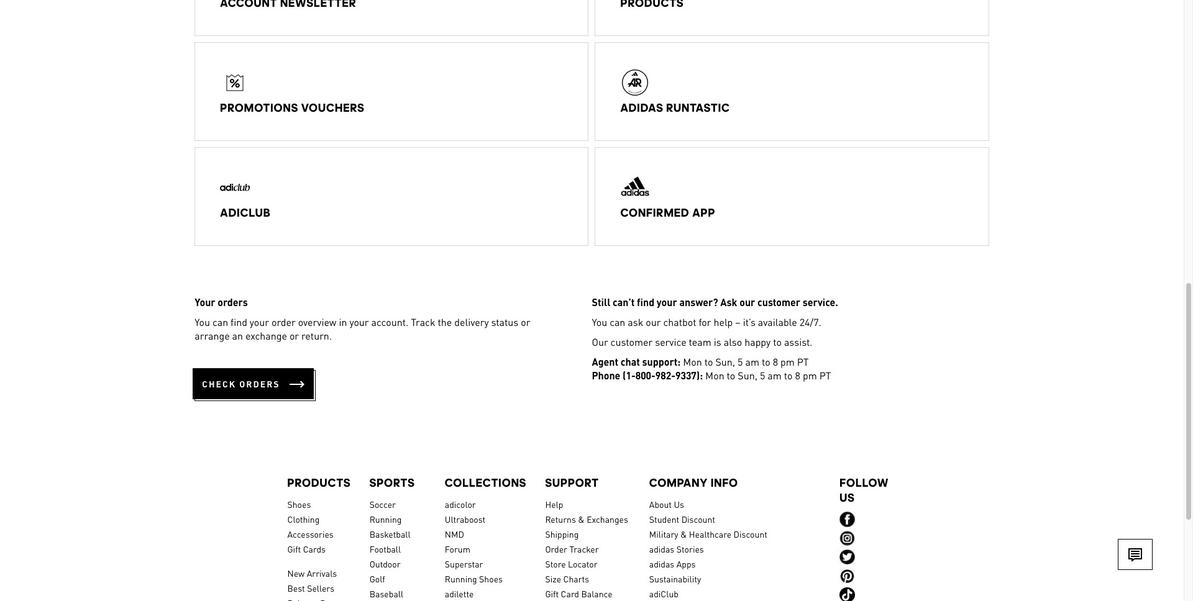 Task type: locate. For each thing, give the bounding box(es) containing it.
1 vertical spatial our
[[646, 316, 661, 329]]

5 down also
[[738, 356, 743, 369]]

to down also
[[727, 369, 736, 382]]

1 horizontal spatial your
[[350, 316, 369, 329]]

adicolor
[[445, 499, 476, 511]]

1 vertical spatial mon
[[706, 369, 725, 382]]

cards
[[303, 544, 326, 555]]

0 vertical spatial find
[[637, 296, 655, 309]]

running down soccer
[[370, 514, 402, 525]]

accessories link
[[288, 527, 351, 542]]

your
[[195, 296, 216, 309]]

mon right 9337):
[[706, 369, 725, 382]]

0 vertical spatial mon
[[684, 356, 703, 369]]

returns & exchanges link
[[546, 512, 631, 527]]

sun, down happy
[[738, 369, 758, 382]]

size charts link
[[546, 572, 631, 587]]

an
[[232, 330, 243, 343]]

1 horizontal spatial or
[[521, 316, 531, 329]]

0 horizontal spatial customer
[[611, 336, 653, 349]]

1 vertical spatial &
[[681, 529, 687, 540]]

pt
[[798, 356, 809, 369], [820, 369, 832, 382]]

sustainability
[[650, 574, 702, 585]]

8 down available
[[773, 356, 779, 369]]

0 vertical spatial shoes
[[288, 499, 311, 511]]

for
[[699, 316, 712, 329]]

1 horizontal spatial our
[[740, 296, 756, 309]]

shipping link
[[546, 527, 631, 542]]

& inside help returns & exchanges shipping order tracker store locator size charts gift card balance
[[579, 514, 585, 525]]

can up 'arrange'
[[213, 316, 228, 329]]

1 horizontal spatial shoes
[[480, 574, 503, 585]]

our right ask on the bottom of page
[[646, 316, 661, 329]]

your orders
[[195, 296, 248, 309]]

delivery
[[455, 316, 489, 329]]

confirmed
[[621, 206, 690, 220]]

ask
[[721, 296, 738, 309]]

8 down assist.
[[796, 369, 801, 382]]

orders inside 'link'
[[240, 379, 280, 390]]

orders
[[218, 296, 248, 309], [240, 379, 280, 390]]

1 adidas from the top
[[650, 544, 675, 555]]

to down the our customer service team is also happy to assist. at bottom
[[705, 356, 714, 369]]

0 horizontal spatial your
[[250, 316, 269, 329]]

1 horizontal spatial you
[[592, 316, 608, 329]]

find
[[637, 296, 655, 309], [231, 316, 247, 329]]

returns
[[546, 514, 576, 525]]

you up 'arrange'
[[195, 316, 210, 329]]

0 horizontal spatial or
[[290, 330, 299, 343]]

football link
[[370, 542, 426, 557]]

you for you can find your order overview in your account. track the delivery status or arrange an exchange or return.
[[195, 316, 210, 329]]

gift down size
[[546, 589, 559, 600]]

find for can't
[[637, 296, 655, 309]]

outdoor link
[[370, 557, 426, 572]]

customer up available
[[758, 296, 801, 309]]

800-
[[636, 369, 656, 382]]

orders right your
[[218, 296, 248, 309]]

0 vertical spatial 5
[[738, 356, 743, 369]]

our
[[740, 296, 756, 309], [646, 316, 661, 329]]

1 vertical spatial pm
[[803, 369, 818, 382]]

you up our
[[592, 316, 608, 329]]

or right the status
[[521, 316, 531, 329]]

company
[[650, 477, 709, 490]]

your for answer?
[[657, 296, 678, 309]]

orders right check at the left of the page
[[240, 379, 280, 390]]

0 vertical spatial sun,
[[716, 356, 736, 369]]

you inside you can find your order overview in your account. track the delivery status or arrange an exchange or return.
[[195, 316, 210, 329]]

0 horizontal spatial mon
[[684, 356, 703, 369]]

your up exchange at the left bottom of the page
[[250, 316, 269, 329]]

it's
[[744, 316, 756, 329]]

0 horizontal spatial gift
[[288, 544, 301, 555]]

1 horizontal spatial 8
[[796, 369, 801, 382]]

5
[[738, 356, 743, 369], [760, 369, 766, 382]]

1 horizontal spatial find
[[637, 296, 655, 309]]

1 horizontal spatial &
[[681, 529, 687, 540]]

mon up 9337):
[[684, 356, 703, 369]]

1 vertical spatial adidas
[[650, 559, 675, 570]]

0 vertical spatial or
[[521, 316, 531, 329]]

1 horizontal spatial can
[[610, 316, 626, 329]]

can't
[[613, 296, 635, 309]]

0 horizontal spatial am
[[746, 356, 760, 369]]

0 horizontal spatial shoes
[[288, 499, 311, 511]]

2 can from the left
[[610, 316, 626, 329]]

student discount link
[[650, 512, 822, 527]]

gift left cards
[[288, 544, 301, 555]]

balance
[[582, 589, 613, 600]]

1 vertical spatial sun,
[[738, 369, 758, 382]]

1 horizontal spatial 5
[[760, 369, 766, 382]]

0 horizontal spatial our
[[646, 316, 661, 329]]

1 horizontal spatial sun,
[[738, 369, 758, 382]]

agent chat support: mon to sun, 5 am to 8 pm pt phone (1-800-982-9337): mon to sun, 5 am to 8 pm pt
[[592, 356, 832, 382]]

baseball
[[370, 589, 404, 600]]

0 horizontal spatial can
[[213, 316, 228, 329]]

help
[[546, 499, 564, 511]]

discount up healthcare in the bottom right of the page
[[682, 514, 716, 525]]

football
[[370, 544, 401, 555]]

best sellers link
[[288, 581, 351, 596]]

sellers
[[307, 583, 335, 594]]

1 vertical spatial find
[[231, 316, 247, 329]]

0 vertical spatial adidas
[[650, 544, 675, 555]]

support:
[[643, 356, 681, 369]]

or down order
[[290, 330, 299, 343]]

can for find
[[213, 316, 228, 329]]

follow us
[[840, 477, 889, 505]]

0 horizontal spatial running
[[370, 514, 402, 525]]

adiclub
[[650, 589, 679, 600]]

&
[[579, 514, 585, 525], [681, 529, 687, 540]]

1 horizontal spatial running
[[445, 574, 477, 585]]

shoes inside adicolor ultraboost nmd forum superstar running shoes adilette
[[480, 574, 503, 585]]

8
[[773, 356, 779, 369], [796, 369, 801, 382]]

1 vertical spatial or
[[290, 330, 299, 343]]

also
[[724, 336, 743, 349]]

adiclub link
[[650, 587, 822, 602]]

pt down 24/7.
[[820, 369, 832, 382]]

gift cards link
[[288, 542, 351, 557]]

& inside about us student discount military & healthcare discount adidas stories adidas apps sustainability adiclub
[[681, 529, 687, 540]]

customer up the chat
[[611, 336, 653, 349]]

return.
[[302, 330, 332, 343]]

phone
[[592, 369, 621, 382]]

1 can from the left
[[213, 316, 228, 329]]

sports
[[370, 477, 415, 490]]

0 vertical spatial &
[[579, 514, 585, 525]]

pt down assist.
[[798, 356, 809, 369]]

can
[[213, 316, 228, 329], [610, 316, 626, 329]]

0 horizontal spatial sun,
[[716, 356, 736, 369]]

adilette link
[[445, 587, 527, 602]]

0 vertical spatial running
[[370, 514, 402, 525]]

& up stories on the bottom of the page
[[681, 529, 687, 540]]

5 down happy
[[760, 369, 766, 382]]

find inside you can find your order overview in your account. track the delivery status or arrange an exchange or return.
[[231, 316, 247, 329]]

you
[[195, 316, 210, 329], [592, 316, 608, 329]]

1 horizontal spatial customer
[[758, 296, 801, 309]]

& down help link
[[579, 514, 585, 525]]

stories
[[677, 544, 704, 555]]

vouchers
[[301, 101, 365, 114]]

is
[[714, 336, 722, 349]]

happy
[[745, 336, 771, 349]]

baseball link
[[370, 587, 426, 602]]

0 horizontal spatial discount
[[682, 514, 716, 525]]

shoes up adilette link
[[480, 574, 503, 585]]

1 horizontal spatial am
[[768, 369, 782, 382]]

0 vertical spatial am
[[746, 356, 760, 369]]

0 horizontal spatial 8
[[773, 356, 779, 369]]

adidas up sustainability
[[650, 559, 675, 570]]

0 horizontal spatial pm
[[781, 356, 795, 369]]

discount down student discount link
[[734, 529, 768, 540]]

0 horizontal spatial find
[[231, 316, 247, 329]]

soccer link
[[370, 497, 426, 512]]

golf link
[[370, 572, 426, 587]]

find right can't
[[637, 296, 655, 309]]

find up an
[[231, 316, 247, 329]]

0 vertical spatial our
[[740, 296, 756, 309]]

0 horizontal spatial 5
[[738, 356, 743, 369]]

0 vertical spatial gift
[[288, 544, 301, 555]]

1 horizontal spatial gift
[[546, 589, 559, 600]]

2 horizontal spatial your
[[657, 296, 678, 309]]

running shoes link
[[445, 572, 527, 587]]

our right ask
[[740, 296, 756, 309]]

team
[[689, 336, 712, 349]]

outdoor
[[370, 559, 401, 570]]

support
[[546, 477, 599, 490]]

can inside you can find your order overview in your account. track the delivery status or arrange an exchange or return.
[[213, 316, 228, 329]]

about us student discount military & healthcare discount adidas stories adidas apps sustainability adiclub
[[650, 499, 768, 600]]

0 vertical spatial pt
[[798, 356, 809, 369]]

your up chatbot
[[657, 296, 678, 309]]

0 horizontal spatial &
[[579, 514, 585, 525]]

card
[[561, 589, 580, 600]]

1 vertical spatial 5
[[760, 369, 766, 382]]

order
[[272, 316, 296, 329]]

1 horizontal spatial pt
[[820, 369, 832, 382]]

sun, down also
[[716, 356, 736, 369]]

new
[[288, 568, 305, 580]]

ask
[[628, 316, 644, 329]]

0 vertical spatial 8
[[773, 356, 779, 369]]

can left ask on the bottom of page
[[610, 316, 626, 329]]

our
[[592, 336, 609, 349]]

0 vertical spatial orders
[[218, 296, 248, 309]]

shoes up clothing
[[288, 499, 311, 511]]

2 you from the left
[[592, 316, 608, 329]]

service
[[656, 336, 687, 349]]

1 horizontal spatial discount
[[734, 529, 768, 540]]

1 vertical spatial shoes
[[480, 574, 503, 585]]

0 horizontal spatial pt
[[798, 356, 809, 369]]

0 horizontal spatial you
[[195, 316, 210, 329]]

new arrivals best sellers
[[288, 568, 337, 594]]

follow
[[840, 477, 889, 490]]

1 vertical spatial orders
[[240, 379, 280, 390]]

to down happy
[[762, 356, 771, 369]]

running up adilette
[[445, 574, 477, 585]]

1 vertical spatial gift
[[546, 589, 559, 600]]

0 vertical spatial discount
[[682, 514, 716, 525]]

adidas down military
[[650, 544, 675, 555]]

you can find your order overview in your account. track the delivery status or arrange an exchange or return.
[[195, 316, 531, 343]]

locator
[[568, 559, 598, 570]]

1 vertical spatial running
[[445, 574, 477, 585]]

new arrivals link
[[288, 566, 351, 581]]

ultraboost link
[[445, 512, 527, 527]]

1 you from the left
[[195, 316, 210, 329]]

your right in
[[350, 316, 369, 329]]



Task type: describe. For each thing, give the bounding box(es) containing it.
orders for check orders
[[240, 379, 280, 390]]

soccer running basketball football outdoor golf baseball
[[370, 499, 411, 600]]

superstar link
[[445, 557, 527, 572]]

chat
[[621, 356, 640, 369]]

chatbot
[[664, 316, 697, 329]]

nmd link
[[445, 527, 527, 542]]

(1-
[[623, 369, 636, 382]]

military
[[650, 529, 679, 540]]

confirmed app
[[621, 206, 716, 220]]

company info
[[650, 477, 739, 490]]

about
[[650, 499, 672, 511]]

982-
[[656, 369, 676, 382]]

1 horizontal spatial mon
[[706, 369, 725, 382]]

adicolor ultraboost nmd forum superstar running shoes adilette
[[445, 499, 503, 600]]

answer?
[[680, 296, 719, 309]]

forum link
[[445, 542, 527, 557]]

you for you can ask our chatbot for help – it's available 24/7.
[[592, 316, 608, 329]]

adidas stories link
[[650, 542, 822, 557]]

1 vertical spatial customer
[[611, 336, 653, 349]]

sustainability link
[[650, 572, 822, 587]]

running inside soccer running basketball football outdoor golf baseball
[[370, 514, 402, 525]]

track
[[411, 316, 436, 329]]

account.
[[372, 316, 409, 329]]

promotions
[[220, 101, 299, 114]]

find for can
[[231, 316, 247, 329]]

still
[[592, 296, 611, 309]]

shoes inside shoes clothing accessories gift cards
[[288, 499, 311, 511]]

overview
[[298, 316, 337, 329]]

0 vertical spatial customer
[[758, 296, 801, 309]]

1 vertical spatial discount
[[734, 529, 768, 540]]

still can't find your answer? ask our customer service.
[[592, 296, 839, 309]]

status
[[492, 316, 519, 329]]

you can ask our chatbot for help – it's available 24/7.
[[592, 316, 822, 329]]

promotions vouchers
[[220, 101, 365, 114]]

adidas apps link
[[650, 557, 822, 572]]

size
[[546, 574, 562, 585]]

running inside adicolor ultraboost nmd forum superstar running shoes adilette
[[445, 574, 477, 585]]

help link
[[546, 497, 631, 512]]

24/7.
[[800, 316, 822, 329]]

available
[[759, 316, 798, 329]]

superstar
[[445, 559, 483, 570]]

1 vertical spatial pt
[[820, 369, 832, 382]]

gift inside shoes clothing accessories gift cards
[[288, 544, 301, 555]]

basketball
[[370, 529, 411, 540]]

to right happy
[[774, 336, 782, 349]]

shoes clothing accessories gift cards
[[288, 499, 334, 555]]

9337):
[[676, 369, 703, 382]]

0 vertical spatial pm
[[781, 356, 795, 369]]

ultraboost
[[445, 514, 486, 525]]

adilette
[[445, 589, 474, 600]]

running link
[[370, 512, 426, 527]]

1 vertical spatial 8
[[796, 369, 801, 382]]

shoes link
[[288, 497, 351, 512]]

runtastic
[[667, 101, 731, 114]]

adidas runtastic
[[621, 101, 731, 114]]

your for order
[[250, 316, 269, 329]]

adicolor link
[[445, 497, 527, 512]]

help
[[714, 316, 733, 329]]

accessories
[[288, 529, 334, 540]]

golf
[[370, 574, 385, 585]]

order
[[546, 544, 568, 555]]

military & healthcare discount link
[[650, 527, 822, 542]]

agent
[[592, 356, 619, 369]]

us
[[674, 499, 685, 511]]

clothing
[[288, 514, 320, 525]]

basketball link
[[370, 527, 426, 542]]

shipping
[[546, 529, 579, 540]]

1 horizontal spatial pm
[[803, 369, 818, 382]]

exchanges
[[587, 514, 629, 525]]

1 vertical spatial am
[[768, 369, 782, 382]]

service.
[[803, 296, 839, 309]]

our customer service team is also happy to assist.
[[592, 336, 813, 349]]

store locator link
[[546, 557, 631, 572]]

soccer
[[370, 499, 396, 511]]

–
[[736, 316, 741, 329]]

check orders link
[[193, 369, 314, 400]]

in
[[339, 316, 347, 329]]

app
[[693, 206, 716, 220]]

healthcare
[[690, 529, 732, 540]]

exchange
[[246, 330, 287, 343]]

apps
[[677, 559, 696, 570]]

check orders
[[202, 379, 280, 390]]

can for ask
[[610, 316, 626, 329]]

to down assist.
[[785, 369, 793, 382]]

student
[[650, 514, 680, 525]]

gift inside help returns & exchanges shipping order tracker store locator size charts gift card balance
[[546, 589, 559, 600]]

forum
[[445, 544, 471, 555]]

orders for your orders
[[218, 296, 248, 309]]

order tracker link
[[546, 542, 631, 557]]

2 adidas from the top
[[650, 559, 675, 570]]

check
[[202, 379, 236, 390]]

adiclub
[[220, 206, 271, 220]]



Task type: vqa. For each thing, say whether or not it's contained in the screenshot.
"24/7."
yes



